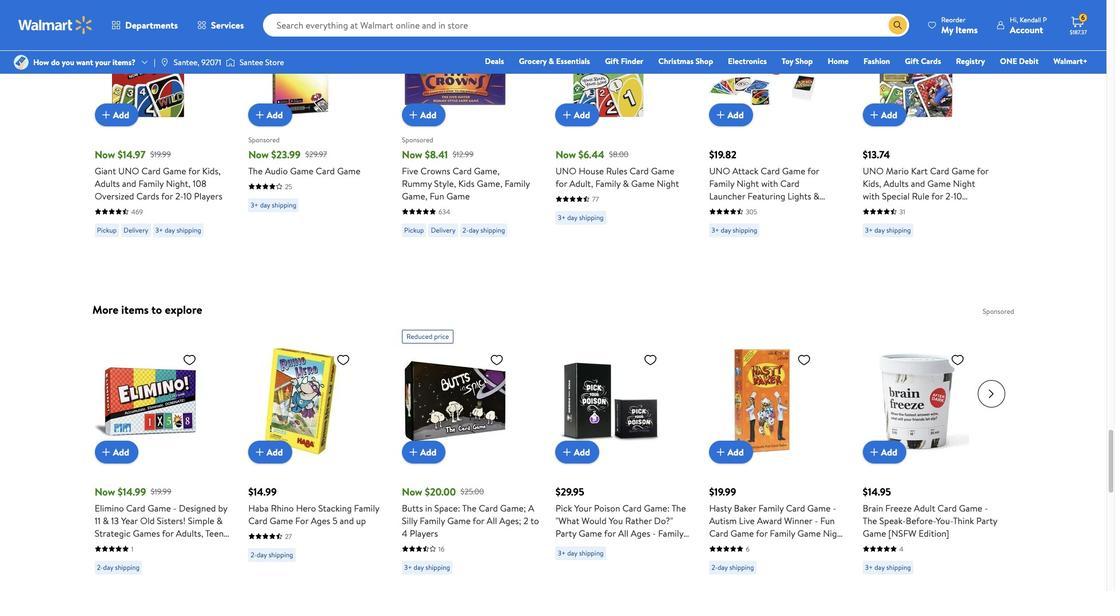 Task type: vqa. For each thing, say whether or not it's contained in the screenshot.


Task type: describe. For each thing, give the bounding box(es) containing it.
- inside $29.95 pick your poison card game: the "what would you rather do?" party game for all ages - family edition + expansion pack set 3+ day shipping
[[652, 527, 656, 540]]

more
[[92, 302, 119, 317]]

departments button
[[102, 11, 188, 39]]

product group containing now $6.44
[[555, 0, 684, 260]]

0 vertical spatial cards
[[921, 55, 941, 67]]

10 inside the $13.74 uno mario kart card game for kids, adults and game night with special rule for 2-10 players
[[954, 190, 962, 202]]

want
[[76, 57, 93, 68]]

$14.99 inside $14.99 haba rhino hero stacking family card game for ages 5 and up
[[248, 485, 277, 499]]

a
[[528, 502, 534, 515]]

2-day shipping for $19.99
[[711, 563, 754, 572]]

add button for hasty baker family card game - autism live award winner - fun card game for family game night - 2-6 players, ages 7+ fun family games for kids and adults image
[[709, 441, 753, 464]]

games inside $19.99 hasty baker family card game - autism live award winner - fun card game for family game night - 2-6 players, ages 7+ fun family games for kids and adults
[[709, 552, 736, 565]]

year
[[121, 515, 138, 527]]

gift cards
[[905, 55, 941, 67]]

add to cart image for "uno house rules card game for adult, family & game night" image
[[560, 108, 574, 122]]

the inside now $20.00 $25.00 butts in space: the card game; a silly family game for all ages; 2 to 4 players
[[462, 502, 477, 515]]

product group containing $13.74
[[863, 0, 991, 260]]

electronics
[[728, 55, 767, 67]]

game inside now $14.99 $19.99 elimino card game - designed by 11 & 13 year old sisters! simple & strategic games for adults, teens, kids, friends & family fun
[[147, 502, 171, 515]]

set
[[656, 540, 669, 552]]

$19.99 for $14.99
[[151, 486, 171, 497]]

6 inside $19.99 hasty baker family card game - autism live award winner - fun card game for family game night - 2-6 players, ages 7+ fun family games for kids and adults
[[723, 540, 728, 552]]

add button for butts in space: the card game; a silly family game for all ages; 2 to 4 players image
[[402, 441, 446, 464]]

25
[[285, 182, 292, 192]]

add button for brain freeze adult card game - the speak-before-you-think party game [nsfw edition] image
[[863, 441, 907, 464]]

$29.95
[[555, 485, 584, 499]]

add to favorites list, pick your poison card game: the "what would you rather do?" party game for all ages - family edition + expansion pack set image
[[644, 353, 657, 367]]

$14.99 haba rhino hero stacking family card game for ages 5 and up
[[248, 485, 379, 527]]

 image for santee store
[[226, 57, 235, 68]]

uno house rules card game for adult, family & game night image
[[555, 11, 662, 117]]

players for now $20.00
[[410, 527, 438, 540]]

gift cards link
[[900, 55, 946, 67]]

2- inside the $13.74 uno mario kart card game for kids, adults and game night with special rule for 2-10 players
[[945, 190, 954, 202]]

11
[[95, 515, 101, 527]]

108
[[193, 177, 206, 190]]

kids inside sponsored now $8.41 $12.99 five crowns card game, rummy style, kids game, family game, fun game
[[458, 177, 475, 190]]

add to cart image for $14.95
[[867, 445, 881, 459]]

finder
[[621, 55, 643, 67]]

delivery for now $14.97
[[124, 225, 148, 235]]

your
[[574, 502, 592, 515]]

$29.97
[[305, 148, 327, 160]]

now $20.00 $25.00 butts in space: the card game; a silly family game for all ages; 2 to 4 players
[[402, 485, 539, 540]]

and inside now $14.97 $19.99 giant uno card game for kids, adults and family night, 108 oversized cards for 2-10 players
[[122, 177, 136, 190]]

home
[[828, 55, 849, 67]]

for inside now $20.00 $25.00 butts in space: the card game; a silly family game for all ages; 2 to 4 players
[[473, 515, 484, 527]]

Search search field
[[263, 14, 909, 37]]

$8.00
[[609, 148, 629, 160]]

$14.95
[[863, 485, 891, 499]]

family inside now $6.44 $8.00 uno house rules card game for adult, family & game night
[[595, 177, 621, 190]]

add for 'uno mario kart card game for kids, adults and game night with special rule for 2-10 players' 'image'
[[881, 108, 897, 121]]

product group containing now $23.99
[[248, 0, 377, 260]]

services button
[[188, 11, 254, 39]]

special
[[882, 190, 910, 202]]

product group containing now $14.99
[[95, 325, 232, 579]]

five crowns card game, rummy style, kids game, family game, fun game image
[[402, 11, 508, 117]]

kids inside $19.99 hasty baker family card game - autism live award winner - fun card game for family game night - 2-6 players, ages 7+ fun family games for kids and adults
[[752, 552, 769, 565]]

designed
[[179, 502, 216, 515]]

$23.99
[[271, 147, 301, 162]]

product group containing $19.99
[[709, 325, 847, 579]]

grocery & essentials link
[[514, 55, 595, 67]]

6 for 6
[[746, 544, 750, 554]]

product group containing now $14.97
[[95, 0, 223, 260]]

469
[[131, 207, 143, 217]]

now for $6.44
[[555, 147, 576, 162]]

the inside $29.95 pick your poison card game: the "what would you rather do?" party game for all ages - family edition + expansion pack set 3+ day shipping
[[672, 502, 686, 515]]

game inside $19.82 uno attack card game for family night with card launcher featuring lights & sounds
[[782, 165, 805, 177]]

 image for santee, 92071
[[160, 58, 169, 67]]

$19.99 for $14.97
[[150, 148, 171, 160]]

card inside $14.99 haba rhino hero stacking family card game for ages 5 and up
[[248, 515, 267, 527]]

1
[[131, 544, 133, 554]]

you
[[609, 515, 623, 527]]

add to cart image for haba rhino hero stacking family card game for ages 5 and up image
[[253, 445, 267, 459]]

registry
[[956, 55, 985, 67]]

31
[[899, 207, 905, 217]]

16
[[438, 544, 445, 554]]

3+ day shipping down the 16
[[404, 563, 450, 572]]

card inside the $13.74 uno mario kart card game for kids, adults and game night with special rule for 2-10 players
[[930, 165, 949, 177]]

toy shop
[[782, 55, 813, 67]]

$6.44
[[578, 147, 604, 162]]

add for the audio game card game image
[[267, 108, 283, 121]]

sponsored for $8.41
[[402, 135, 433, 145]]

haba
[[248, 502, 269, 515]]

card inside now $20.00 $25.00 butts in space: the card game; a silly family game for all ages; 2 to 4 players
[[479, 502, 498, 515]]

- inside now $14.99 $19.99 elimino card game - designed by 11 & 13 year old sisters! simple & strategic games for adults, teens, kids, friends & family fun
[[173, 502, 177, 515]]

family inside $14.99 haba rhino hero stacking family card game for ages 5 and up
[[354, 502, 379, 515]]

my
[[941, 23, 953, 36]]

$19.82 uno attack card game for family night with card launcher featuring lights & sounds
[[709, 147, 820, 215]]

& right 1
[[146, 540, 153, 552]]

santee, 92071
[[174, 57, 221, 68]]

2- inside $19.99 hasty baker family card game - autism live award winner - fun card game for family game night - 2-6 players, ages 7+ fun family games for kids and adults
[[715, 540, 723, 552]]

stacking
[[318, 502, 352, 515]]

one debit
[[1000, 55, 1039, 67]]

$20.00
[[425, 485, 456, 499]]

night inside the $13.74 uno mario kart card game for kids, adults and game night with special rule for 2-10 players
[[953, 177, 975, 190]]

product group containing $14.95
[[863, 325, 1000, 579]]

add to cart image down your
[[99, 108, 113, 122]]

you
[[62, 57, 74, 68]]

think
[[953, 515, 974, 527]]

add to cart image for the pick your poison card game: the "what would you rather do?" party game for all ages - family edition + expansion pack set image
[[560, 445, 574, 459]]

$19.82
[[709, 147, 737, 162]]

reduced
[[406, 332, 432, 341]]

& right 'grocery'
[[549, 55, 554, 67]]

2- inside now $14.97 $19.99 giant uno card game for kids, adults and family night, 108 oversized cards for 2-10 players
[[175, 190, 183, 202]]

add to favorites list, elimino card game - designed by 11 & 13 year old sisters! simple & strategic games for adults, teens, kids, friends & family fun image
[[183, 353, 196, 367]]

3+ day shipping down 25
[[251, 200, 296, 210]]

grocery
[[519, 55, 547, 67]]

add for haba rhino hero stacking family card game for ages 5 and up image
[[267, 446, 283, 458]]

baker
[[734, 502, 756, 515]]

ages inside $29.95 pick your poison card game: the "what would you rather do?" party game for all ages - family edition + expansion pack set 3+ day shipping
[[631, 527, 650, 540]]

your
[[95, 57, 111, 68]]

attack
[[732, 165, 758, 177]]

[nsfw
[[888, 527, 916, 540]]

game inside now $14.97 $19.99 giant uno card game for kids, adults and family night, 108 oversized cards for 2-10 players
[[163, 165, 186, 177]]

add to favorites list, uno attack card game for family night with card launcher featuring lights & sounds image
[[797, 15, 811, 30]]

space:
[[434, 502, 460, 515]]

toy
[[782, 55, 793, 67]]

hi, kendall p account
[[1010, 15, 1047, 36]]

card inside $14.95 brain freeze adult card game - the speak-before-you-think party game [nsfw edition]
[[938, 502, 957, 515]]

add button for haba rhino hero stacking family card game for ages 5 and up image
[[248, 441, 292, 464]]

$8.41
[[425, 147, 448, 162]]

with inside $19.82 uno attack card game for family night with card launcher featuring lights & sounds
[[761, 177, 778, 190]]

for inside $19.82 uno attack card game for family night with card launcher featuring lights & sounds
[[807, 165, 819, 177]]

sisters!
[[157, 515, 186, 527]]

add button for five crowns card game, rummy style, kids game, family game, fun game image
[[402, 103, 446, 126]]

3+ inside $29.95 pick your poison card game: the "what would you rather do?" party game for all ages - family edition + expansion pack set 3+ day shipping
[[558, 548, 566, 558]]

add to favorites list, butts in space: the card game; a silly family game for all ages; 2 to 4 players image
[[490, 353, 504, 367]]

card inside the sponsored now $23.99 $29.97 the audio game card game
[[316, 165, 335, 177]]

live
[[739, 515, 755, 527]]

and inside the $13.74 uno mario kart card game for kids, adults and game night with special rule for 2-10 players
[[911, 177, 925, 190]]

autism
[[709, 515, 737, 527]]

games inside now $14.99 $19.99 elimino card game - designed by 11 & 13 year old sisters! simple & strategic games for adults, teens, kids, friends & family fun
[[133, 527, 160, 540]]

the inside the sponsored now $23.99 $29.97 the audio game card game
[[248, 165, 263, 177]]

$29.95 pick your poison card game: the "what would you rather do?" party game for all ages - family edition + expansion pack set 3+ day shipping
[[555, 485, 686, 558]]

3+ day shipping down the 77
[[558, 213, 604, 222]]

add for uno attack card game for family night with card launcher featuring lights & sounds image
[[727, 108, 744, 121]]

day inside $29.95 pick your poison card game: the "what would you rather do?" party game for all ages - family edition + expansion pack set 3+ day shipping
[[567, 548, 577, 558]]

uno inside now $6.44 $8.00 uno house rules card game for adult, family & game night
[[555, 165, 576, 177]]

uno attack card game for family night with card launcher featuring lights & sounds image
[[709, 11, 815, 117]]

634
[[438, 207, 450, 217]]

card inside now $14.97 $19.99 giant uno card game for kids, adults and family night, 108 oversized cards for 2-10 players
[[141, 165, 161, 177]]

elimino
[[95, 502, 124, 515]]

expansion
[[593, 540, 633, 552]]

$19.99 hasty baker family card game - autism live award winner - fun card game for family game night - 2-6 players, ages 7+ fun family games for kids and adults
[[709, 485, 845, 565]]

winner
[[784, 515, 812, 527]]

add button for uno attack card game for family night with card launcher featuring lights & sounds image
[[709, 103, 753, 126]]

now inside the sponsored now $23.99 $29.97 the audio game card game
[[248, 147, 269, 162]]

rather
[[625, 515, 652, 527]]

 image for how do you want your items?
[[14, 55, 29, 70]]

adults,
[[176, 527, 203, 540]]

10 inside now $14.97 $19.99 giant uno card game for kids, adults and family night, 108 oversized cards for 2-10 players
[[183, 190, 192, 202]]

family inside now $20.00 $25.00 butts in space: the card game; a silly family game for all ages; 2 to 4 players
[[420, 515, 445, 527]]

add to cart image for $13.74
[[867, 108, 881, 122]]

add to cart image for five crowns card game, rummy style, kids game, family game, fun game image
[[406, 108, 420, 122]]

services
[[211, 19, 244, 31]]

christmas
[[658, 55, 694, 67]]

kendall
[[1020, 15, 1041, 24]]

rummy
[[402, 177, 432, 190]]

audio
[[265, 165, 288, 177]]

add to cart image for butts in space: the card game; a silly family game for all ages; 2 to 4 players image
[[406, 445, 420, 459]]

$14.95 brain freeze adult card game - the speak-before-you-think party game [nsfw edition]
[[863, 485, 997, 540]]

santee,
[[174, 57, 199, 68]]

featuring
[[748, 190, 785, 202]]

mario
[[886, 165, 909, 177]]

card inside now $14.99 $19.99 elimino card game - designed by 11 & 13 year old sisters! simple & strategic games for adults, teens, kids, friends & family fun
[[126, 502, 145, 515]]

product group containing $19.82
[[709, 0, 838, 260]]

game inside now $20.00 $25.00 butts in space: the card game; a silly family game for all ages; 2 to 4 players
[[447, 515, 471, 527]]

party for $14.95
[[976, 515, 997, 527]]

& right simple
[[217, 515, 223, 527]]

add button for the pick your poison card game: the "what would you rather do?" party game for all ages - family edition + expansion pack set image
[[555, 441, 599, 464]]

kart
[[911, 165, 928, 177]]

poison
[[594, 502, 620, 515]]

Walmart Site-Wide search field
[[263, 14, 909, 37]]

ages inside $19.99 hasty baker family card game - autism live award winner - fun card game for family game night - 2-6 players, ages 7+ fun family games for kids and adults
[[763, 540, 783, 552]]

"what
[[555, 515, 579, 527]]

oversized
[[95, 190, 134, 202]]

family inside $19.82 uno attack card game for family night with card launcher featuring lights & sounds
[[709, 177, 734, 190]]

deals
[[485, 55, 504, 67]]

fun right 7+
[[797, 540, 812, 552]]

$19.99 inside $19.99 hasty baker family card game - autism live award winner - fun card game for family game night - 2-6 players, ages 7+ fun family games for kids and adults
[[709, 485, 736, 499]]

sounds
[[709, 202, 738, 215]]

old
[[140, 515, 155, 527]]

with inside the $13.74 uno mario kart card game for kids, adults and game night with special rule for 2-10 players
[[863, 190, 880, 202]]

next slide for more items to explore list image
[[978, 380, 1005, 408]]



Task type: locate. For each thing, give the bounding box(es) containing it.
reduced price
[[406, 332, 449, 341]]

uno down the $19.82
[[709, 165, 730, 177]]

0 horizontal spatial games
[[133, 527, 160, 540]]

shop for christmas shop
[[696, 55, 713, 67]]

1 horizontal spatial to
[[530, 515, 539, 527]]

walmart+
[[1053, 55, 1088, 67]]

27
[[285, 532, 292, 541]]

search icon image
[[893, 21, 902, 30]]

- left designed
[[173, 502, 177, 515]]

reorder my items
[[941, 15, 978, 36]]

before-
[[906, 515, 936, 527]]

1 vertical spatial cards
[[136, 190, 159, 202]]

game inside sponsored now $8.41 $12.99 five crowns card game, rummy style, kids game, family game, fun game
[[446, 190, 470, 202]]

giant uno card game for kids, adults and family night, 108 oversized cards for 2-10 players image
[[95, 11, 201, 117]]

adults
[[95, 177, 120, 190], [883, 177, 909, 190], [787, 552, 812, 565]]

how
[[33, 57, 49, 68]]

0 horizontal spatial  image
[[14, 55, 29, 70]]

1 horizontal spatial party
[[976, 515, 997, 527]]

fun inside sponsored now $8.41 $12.99 five crowns card game, rummy style, kids game, family game, fun game
[[430, 190, 444, 202]]

now inside now $14.97 $19.99 giant uno card game for kids, adults and family night, 108 oversized cards for 2-10 players
[[95, 147, 115, 162]]

2 10 from the left
[[954, 190, 962, 202]]

1 horizontal spatial $14.99
[[248, 485, 277, 499]]

1 horizontal spatial kids,
[[202, 165, 221, 177]]

0 horizontal spatial 6
[[723, 540, 728, 552]]

players inside the $13.74 uno mario kart card game for kids, adults and game night with special rule for 2-10 players
[[863, 202, 891, 215]]

items
[[956, 23, 978, 36]]

fun right winner
[[820, 515, 835, 527]]

2-
[[175, 190, 183, 202], [945, 190, 954, 202], [462, 225, 469, 235], [715, 540, 723, 552], [251, 550, 257, 560], [97, 563, 103, 572], [711, 563, 718, 572]]

add to favorites list, haba rhino hero stacking family card game for ages 5 and up image
[[336, 353, 350, 367]]

now left $6.44
[[555, 147, 576, 162]]

now $14.99 $19.99 elimino card game - designed by 11 & 13 year old sisters! simple & strategic games for adults, teens, kids, friends & family fun
[[95, 485, 230, 552]]

6 for 6 $187.37
[[1081, 13, 1085, 22]]

add to favorites list, uno house rules card game for adult, family & game night image
[[644, 15, 657, 30]]

one
[[1000, 55, 1017, 67]]

add to cart image for elimino card game - designed by 11 & 13 year old sisters! simple & strategic games for adults, teens, kids, friends & family fun image
[[99, 445, 113, 459]]

add for five crowns card game, rummy style, kids game, family game, fun game image
[[420, 108, 437, 121]]

delivery for now $8.41
[[431, 225, 456, 235]]

3+
[[251, 200, 258, 210], [558, 213, 566, 222], [155, 225, 163, 235], [711, 225, 719, 235], [865, 225, 873, 235], [558, 548, 566, 558], [404, 563, 412, 572], [865, 563, 873, 572]]

family inside now $14.99 $19.99 elimino card game - designed by 11 & 13 year old sisters! simple & strategic games for adults, teens, kids, friends & family fun
[[155, 540, 180, 552]]

1 horizontal spatial all
[[618, 527, 629, 540]]

add to cart image for hasty baker family card game - autism live award winner - fun card game for family game night - 2-6 players, ages 7+ fun family games for kids and adults image
[[714, 445, 727, 459]]

silly
[[402, 515, 418, 527]]

0 horizontal spatial kids
[[458, 177, 475, 190]]

$25.00
[[460, 486, 484, 497]]

add to cart image up elimino
[[99, 445, 113, 459]]

toy shop link
[[777, 55, 818, 67]]

add to favorites list, uno mario kart card game for kids, adults and game night with special rule for 2-10 players image
[[951, 15, 965, 30]]

2 horizontal spatial  image
[[226, 57, 235, 68]]

gift for gift finder
[[605, 55, 619, 67]]

add to cart image for uno attack card game for family night with card launcher featuring lights & sounds image
[[714, 108, 727, 122]]

delivery down 469
[[124, 225, 148, 235]]

4 down butts
[[402, 527, 407, 540]]

& right 11
[[103, 515, 109, 527]]

3+ day shipping down 31
[[865, 225, 911, 235]]

walmart image
[[18, 16, 93, 34]]

1 horizontal spatial pickup
[[404, 225, 424, 235]]

with
[[761, 177, 778, 190], [863, 190, 880, 202]]

add to cart image for sponsored
[[253, 108, 267, 122]]

2
[[524, 515, 528, 527]]

now $14.97 $19.99 giant uno card game for kids, adults and family night, 108 oversized cards for 2-10 players
[[95, 147, 222, 202]]

party down 'pick' on the bottom of the page
[[555, 527, 576, 540]]

add to cart image down essentials
[[560, 108, 574, 122]]

- left brain
[[833, 502, 836, 515]]

2 pickup from the left
[[404, 225, 424, 235]]

$19.99 right $14.97
[[150, 148, 171, 160]]

items?
[[112, 57, 136, 68]]

giant
[[95, 165, 116, 177]]

players,
[[730, 540, 761, 552]]

product group containing now $20.00
[[402, 325, 539, 579]]

freeze
[[885, 502, 912, 515]]

0 horizontal spatial players
[[194, 190, 222, 202]]

1 pickup from the left
[[97, 225, 117, 235]]

&
[[549, 55, 554, 67], [623, 177, 629, 190], [813, 190, 820, 202], [103, 515, 109, 527], [217, 515, 223, 527], [146, 540, 153, 552]]

butts in space: the card game; a silly family game for all ages; 2 to 4 players image
[[402, 348, 508, 455]]

add for the pick your poison card game: the "what would you rather do?" party game for all ages - family edition + expansion pack set image
[[574, 446, 590, 458]]

0 vertical spatial kids
[[458, 177, 475, 190]]

product group containing $29.95
[[555, 325, 693, 579]]

add button for giant uno card game for kids, adults and family night, 108 oversized cards for 2-10 players image
[[95, 103, 138, 126]]

0 horizontal spatial gift
[[605, 55, 619, 67]]

3+ day shipping down the sounds
[[711, 225, 757, 235]]

explore
[[165, 302, 202, 317]]

ages;
[[499, 515, 521, 527]]

1 vertical spatial to
[[530, 515, 539, 527]]

grocery & essentials
[[519, 55, 590, 67]]

brain freeze adult card game - the speak-before-you-think party game [nsfw edition] image
[[863, 348, 969, 455]]

1 horizontal spatial 10
[[954, 190, 962, 202]]

2 horizontal spatial sponsored
[[983, 306, 1014, 316]]

uno inside $19.82 uno attack card game for family night with card launcher featuring lights & sounds
[[709, 165, 730, 177]]

and right "5"
[[340, 515, 354, 527]]

6 $187.37
[[1070, 13, 1087, 36]]

party inside $14.95 brain freeze adult card game - the speak-before-you-think party game [nsfw edition]
[[976, 515, 997, 527]]

night inside now $6.44 $8.00 uno house rules card game for adult, family & game night
[[657, 177, 679, 190]]

add for "uno house rules card game for adult, family & game night" image
[[574, 108, 590, 121]]

0 horizontal spatial delivery
[[124, 225, 148, 235]]

ages left set
[[631, 527, 650, 540]]

1 vertical spatial games
[[709, 552, 736, 565]]

adults inside the $13.74 uno mario kart card game for kids, adults and game night with special rule for 2-10 players
[[883, 177, 909, 190]]

gift for gift cards
[[905, 55, 919, 67]]

1 horizontal spatial shop
[[795, 55, 813, 67]]

how do you want your items?
[[33, 57, 136, 68]]

add button for the audio game card game image
[[248, 103, 292, 126]]

and inside $14.99 haba rhino hero stacking family card game for ages 5 and up
[[340, 515, 354, 527]]

now for $14.99
[[95, 485, 115, 499]]

games down autism
[[709, 552, 736, 565]]

fashion
[[864, 55, 890, 67]]

 image right "92071"
[[226, 57, 235, 68]]

add button for "uno house rules card game for adult, family & game night" image
[[555, 103, 599, 126]]

lights
[[788, 190, 811, 202]]

2 gift from the left
[[905, 55, 919, 67]]

6 left players,
[[723, 540, 728, 552]]

add to favorites list, five crowns card game, rummy style, kids game, family game, fun game image
[[490, 15, 504, 30]]

sponsored for $23.99
[[248, 135, 280, 145]]

family inside sponsored now $8.41 $12.99 five crowns card game, rummy style, kids game, family game, fun game
[[505, 177, 530, 190]]

would
[[582, 515, 607, 527]]

0 horizontal spatial adults
[[95, 177, 120, 190]]

& inside now $6.44 $8.00 uno house rules card game for adult, family & game night
[[623, 177, 629, 190]]

to right items at left
[[151, 302, 162, 317]]

with right attack
[[761, 177, 778, 190]]

1 $14.99 from the left
[[118, 485, 146, 499]]

now $6.44 $8.00 uno house rules card game for adult, family & game night
[[555, 147, 679, 190]]

registry link
[[951, 55, 990, 67]]

add for butts in space: the card game; a silly family game for all ages; 2 to 4 players image
[[420, 446, 437, 458]]

the inside $14.95 brain freeze adult card game - the speak-before-you-think party game [nsfw edition]
[[863, 515, 877, 527]]

add to favorites list, brain freeze adult card game - the speak-before-you-think party game [nsfw edition] image
[[951, 353, 965, 367]]

house
[[579, 165, 604, 177]]

- right winner
[[815, 515, 818, 527]]

1 horizontal spatial kids
[[752, 552, 769, 565]]

uno inside now $14.97 $19.99 giant uno card game for kids, adults and family night, 108 oversized cards for 2-10 players
[[118, 165, 139, 177]]

night right winner
[[823, 527, 845, 540]]

now inside now $6.44 $8.00 uno house rules card game for adult, family & game night
[[555, 147, 576, 162]]

night inside $19.82 uno attack card game for family night with card launcher featuring lights & sounds
[[737, 177, 759, 190]]

ages left "5"
[[311, 515, 330, 527]]

product group containing $14.99
[[248, 325, 386, 579]]

1 delivery from the left
[[124, 225, 148, 235]]

0 horizontal spatial 4
[[402, 527, 407, 540]]

elimino card game - designed by 11 & 13 year old sisters! simple & strategic games for adults, teens, kids, friends & family fun image
[[95, 348, 201, 455]]

p
[[1043, 15, 1047, 24]]

 image
[[14, 55, 29, 70], [226, 57, 235, 68], [160, 58, 169, 67]]

fun inside now $14.99 $19.99 elimino card game - designed by 11 & 13 year old sisters! simple & strategic games for adults, teens, kids, friends & family fun
[[182, 540, 197, 552]]

pickup for now
[[404, 225, 424, 235]]

add for brain freeze adult card game - the speak-before-you-think party game [nsfw edition] image
[[881, 446, 897, 458]]

fashion link
[[858, 55, 895, 67]]

night
[[657, 177, 679, 190], [737, 177, 759, 190], [953, 177, 975, 190], [823, 527, 845, 540]]

party inside $29.95 pick your poison card game: the "what would you rather do?" party game for all ages - family edition + expansion pack set 3+ day shipping
[[555, 527, 576, 540]]

1 horizontal spatial ages
[[631, 527, 650, 540]]

kids, inside now $14.97 $19.99 giant uno card game for kids, adults and family night, 108 oversized cards for 2-10 players
[[202, 165, 221, 177]]

305
[[746, 207, 757, 217]]

kids, inside the $13.74 uno mario kart card game for kids, adults and game night with special rule for 2-10 players
[[863, 177, 881, 190]]

$19.99 up hasty on the bottom right of the page
[[709, 485, 736, 499]]

now up elimino
[[95, 485, 115, 499]]

2 horizontal spatial adults
[[883, 177, 909, 190]]

add button for 'uno mario kart card game for kids, adults and game night with special rule for 2-10 players' 'image'
[[863, 103, 907, 126]]

kids, left special
[[863, 177, 881, 190]]

electronics link
[[723, 55, 772, 67]]

$19.99 inside now $14.97 $19.99 giant uno card game for kids, adults and family night, 108 oversized cards for 2-10 players
[[150, 148, 171, 160]]

add to cart image up $14.95
[[867, 445, 881, 459]]

butts
[[402, 502, 423, 515]]

0 horizontal spatial all
[[487, 515, 497, 527]]

1 horizontal spatial delivery
[[431, 225, 456, 235]]

simple
[[188, 515, 214, 527]]

 image left how
[[14, 55, 29, 70]]

up
[[356, 515, 366, 527]]

fun down simple
[[182, 540, 197, 552]]

add for hasty baker family card game - autism live award winner - fun card game for family game night - 2-6 players, ages 7+ fun family games for kids and adults image
[[727, 446, 744, 458]]

party for $29.95
[[555, 527, 576, 540]]

0 horizontal spatial pickup
[[97, 225, 117, 235]]

cards inside now $14.97 $19.99 giant uno card game for kids, adults and family night, 108 oversized cards for 2-10 players
[[136, 190, 159, 202]]

product group
[[95, 0, 223, 260], [248, 0, 377, 260], [402, 0, 530, 260], [555, 0, 684, 260], [709, 0, 838, 260], [863, 0, 991, 260], [95, 325, 232, 579], [248, 325, 386, 579], [402, 325, 539, 579], [555, 325, 693, 579], [709, 325, 847, 579], [863, 325, 1000, 579]]

sponsored inside sponsored now $8.41 $12.99 five crowns card game, rummy style, kids game, family game, fun game
[[402, 135, 433, 145]]

card inside $29.95 pick your poison card game: the "what would you rather do?" party game for all ages - family edition + expansion pack set 3+ day shipping
[[622, 502, 642, 515]]

add to cart image up $13.74
[[867, 108, 881, 122]]

game
[[163, 165, 186, 177], [290, 165, 313, 177], [337, 165, 360, 177], [651, 165, 674, 177], [782, 165, 805, 177], [951, 165, 975, 177], [631, 177, 654, 190], [927, 177, 951, 190], [446, 190, 470, 202], [147, 502, 171, 515], [807, 502, 831, 515], [959, 502, 982, 515], [270, 515, 293, 527], [447, 515, 471, 527], [579, 527, 602, 540], [730, 527, 754, 540], [797, 527, 821, 540], [863, 527, 886, 540]]

sponsored inside the sponsored now $23.99 $29.97 the audio game card game
[[248, 135, 280, 145]]

4 inside now $20.00 $25.00 butts in space: the card game; a silly family game for all ages; 2 to 4 players
[[402, 527, 407, 540]]

to inside now $20.00 $25.00 butts in space: the card game; a silly family game for all ages; 2 to 4 players
[[530, 515, 539, 527]]

0 horizontal spatial with
[[761, 177, 778, 190]]

all left ages;
[[487, 515, 497, 527]]

players inside now $14.97 $19.99 giant uno card game for kids, adults and family night, 108 oversized cards for 2-10 players
[[194, 190, 222, 202]]

for
[[295, 515, 309, 527]]

night right rule
[[953, 177, 975, 190]]

gift left finder
[[605, 55, 619, 67]]

cards up 469
[[136, 190, 159, 202]]

players for now $14.97
[[194, 190, 222, 202]]

2 horizontal spatial 6
[[1081, 13, 1085, 22]]

gift right fashion link
[[905, 55, 919, 67]]

night right the rules
[[657, 177, 679, 190]]

now for $20.00
[[402, 485, 422, 499]]

- left set
[[652, 527, 656, 540]]

2-day shipping for now
[[97, 563, 140, 572]]

night inside $19.99 hasty baker family card game - autism live award winner - fun card game for family game night - 2-6 players, ages 7+ fun family games for kids and adults
[[823, 527, 845, 540]]

10 left the 108
[[183, 190, 192, 202]]

$14.99 up elimino
[[118, 485, 146, 499]]

night,
[[166, 177, 191, 190]]

add for elimino card game - designed by 11 & 13 year old sisters! simple & strategic games for adults, teens, kids, friends & family fun image
[[113, 446, 129, 458]]

edition
[[555, 540, 583, 552]]

delivery down 634
[[431, 225, 456, 235]]

3+ day shipping down [nsfw
[[865, 563, 911, 572]]

1 shop from the left
[[696, 55, 713, 67]]

haba rhino hero stacking family card game for ages 5 and up image
[[248, 348, 355, 455]]

1 10 from the left
[[183, 190, 192, 202]]

adults inside now $14.97 $19.99 giant uno card game for kids, adults and family night, 108 oversized cards for 2-10 players
[[95, 177, 120, 190]]

party right think
[[976, 515, 997, 527]]

now inside now $14.99 $19.99 elimino card game - designed by 11 & 13 year old sisters! simple & strategic games for adults, teens, kids, friends & family fun
[[95, 485, 115, 499]]

$14.99 inside now $14.99 $19.99 elimino card game - designed by 11 & 13 year old sisters! simple & strategic games for adults, teens, kids, friends & family fun
[[118, 485, 146, 499]]

game inside $29.95 pick your poison card game: the "what would you rather do?" party game for all ages - family edition + expansion pack set 3+ day shipping
[[579, 527, 602, 540]]

2-day shipping for $14.99
[[251, 550, 293, 560]]

adults inside $19.99 hasty baker family card game - autism live award winner - fun card game for family game night - 2-6 players, ages 7+ fun family games for kids and adults
[[787, 552, 812, 565]]

& right lights
[[813, 190, 820, 202]]

speak-
[[879, 515, 906, 527]]

1 horizontal spatial players
[[410, 527, 438, 540]]

shop right toy
[[795, 55, 813, 67]]

all inside $29.95 pick your poison card game: the "what would you rather do?" party game for all ages - family edition + expansion pack set 3+ day shipping
[[618, 527, 629, 540]]

and right players,
[[771, 552, 785, 565]]

- inside $14.95 brain freeze adult card game - the speak-before-you-think party game [nsfw edition]
[[984, 502, 988, 515]]

for inside now $14.99 $19.99 elimino card game - designed by 11 & 13 year old sisters! simple & strategic games for adults, teens, kids, friends & family fun
[[162, 527, 174, 540]]

players right 'night,'
[[194, 190, 222, 202]]

3 uno from the left
[[709, 165, 730, 177]]

now up 'audio'
[[248, 147, 269, 162]]

to right 2
[[530, 515, 539, 527]]

1 horizontal spatial  image
[[160, 58, 169, 67]]

and right mario
[[911, 177, 925, 190]]

0 horizontal spatial $14.99
[[118, 485, 146, 499]]

hero
[[296, 502, 316, 515]]

ages inside $14.99 haba rhino hero stacking family card game for ages 5 and up
[[311, 515, 330, 527]]

add to cart image up the five
[[406, 108, 420, 122]]

3+ day shipping
[[251, 200, 296, 210], [558, 213, 604, 222], [155, 225, 201, 235], [711, 225, 757, 235], [865, 225, 911, 235], [404, 563, 450, 572], [865, 563, 911, 572]]

add to cart image up hasty on the bottom right of the page
[[714, 445, 727, 459]]

add to cart image up butts
[[406, 445, 420, 459]]

pickup for $14.97
[[97, 225, 117, 235]]

next slide for customers also considered list image
[[978, 43, 1005, 70]]

adults down winner
[[787, 552, 812, 565]]

rules
[[606, 165, 627, 177]]

adults down $14.97
[[95, 177, 120, 190]]

kids right style,
[[458, 177, 475, 190]]

do
[[51, 57, 60, 68]]

1 vertical spatial 4
[[899, 544, 904, 554]]

uno down $13.74
[[863, 165, 884, 177]]

players down in
[[410, 527, 438, 540]]

0 horizontal spatial shop
[[696, 55, 713, 67]]

6 inside 6 $187.37
[[1081, 13, 1085, 22]]

santee
[[240, 57, 263, 68]]

0 vertical spatial to
[[151, 302, 162, 317]]

the right game:
[[672, 502, 686, 515]]

the left 'audio'
[[248, 165, 263, 177]]

$13.74 uno mario kart card game for kids, adults and game night with special rule for 2-10 players
[[863, 147, 989, 215]]

now up the giant
[[95, 147, 115, 162]]

add to cart image up $29.95
[[560, 445, 574, 459]]

1 horizontal spatial cards
[[921, 55, 941, 67]]

1 horizontal spatial gift
[[905, 55, 919, 67]]

players
[[194, 190, 222, 202], [863, 202, 891, 215], [410, 527, 438, 540]]

game inside $14.99 haba rhino hero stacking family card game for ages 5 and up
[[270, 515, 293, 527]]

adult,
[[569, 177, 593, 190]]

1 horizontal spatial 4
[[899, 544, 904, 554]]

 image right |
[[160, 58, 169, 67]]

family
[[138, 177, 164, 190], [505, 177, 530, 190], [595, 177, 621, 190], [709, 177, 734, 190], [354, 502, 379, 515], [758, 502, 784, 515], [420, 515, 445, 527], [658, 527, 683, 540], [770, 527, 795, 540], [155, 540, 180, 552], [814, 540, 839, 552]]

add button for elimino card game - designed by 11 & 13 year old sisters! simple & strategic games for adults, teens, kids, friends & family fun image
[[95, 441, 138, 464]]

$14.99 up haba on the bottom left
[[248, 485, 277, 499]]

games up 1
[[133, 527, 160, 540]]

0 horizontal spatial cards
[[136, 190, 159, 202]]

0 horizontal spatial 10
[[183, 190, 192, 202]]

0 horizontal spatial sponsored
[[248, 135, 280, 145]]

now inside now $20.00 $25.00 butts in space: the card game; a silly family game for all ages; 2 to 4 players
[[402, 485, 422, 499]]

add to cart image down the santee store
[[253, 108, 267, 122]]

in
[[425, 502, 432, 515]]

2 shop from the left
[[795, 55, 813, 67]]

add to cart image
[[99, 108, 113, 122], [253, 108, 267, 122], [867, 108, 881, 122], [867, 445, 881, 459]]

adults left kart on the right top of page
[[883, 177, 909, 190]]

1 gift from the left
[[605, 55, 619, 67]]

add to favorites list, the audio game card game image
[[336, 15, 350, 30]]

1 horizontal spatial 6
[[746, 544, 750, 554]]

now for $14.97
[[95, 147, 115, 162]]

add to favorites list, hasty baker family card game - autism live award winner - fun card game for family game night - 2-6 players, ages 7+ fun family games for kids and adults image
[[797, 353, 811, 367]]

4 uno from the left
[[863, 165, 884, 177]]

now up butts
[[402, 485, 422, 499]]

the
[[248, 165, 263, 177], [462, 502, 477, 515], [672, 502, 686, 515], [863, 515, 877, 527]]

kids left 7+
[[752, 552, 769, 565]]

4
[[402, 527, 407, 540], [899, 544, 904, 554]]

2 delivery from the left
[[431, 225, 456, 235]]

debit
[[1019, 55, 1039, 67]]

now inside sponsored now $8.41 $12.99 five crowns card game, rummy style, kids game, family game, fun game
[[402, 147, 422, 162]]

cards left the registry "link"
[[921, 55, 941, 67]]

for inside $29.95 pick your poison card game: the "what would you rather do?" party game for all ages - family edition + expansion pack set 3+ day shipping
[[604, 527, 616, 540]]

and right the giant
[[122, 177, 136, 190]]

all
[[487, 515, 497, 527], [618, 527, 629, 540]]

add to favorites list, giant uno card game for kids, adults and family night, 108 oversized cards for 2-10 players image
[[183, 15, 196, 30]]

now up the five
[[402, 147, 422, 162]]

3+ day shipping down 'night,'
[[155, 225, 201, 235]]

all left pack
[[618, 527, 629, 540]]

uno mario kart card game for kids, adults and game night with special rule for 2-10 players image
[[863, 11, 969, 117]]

add for giant uno card game for kids, adults and family night, 108 oversized cards for 2-10 players image
[[113, 108, 129, 121]]

hasty baker family card game - autism live award winner - fun card game for family game night - 2-6 players, ages 7+ fun family games for kids and adults image
[[709, 348, 815, 455]]

the audio game card game image
[[248, 11, 355, 117]]

92071
[[201, 57, 221, 68]]

add to cart image up the $19.82
[[714, 108, 727, 122]]

five
[[402, 165, 418, 177]]

shipping inside $29.95 pick your poison card game: the "what would you rather do?" party game for all ages - family edition + expansion pack set 3+ day shipping
[[579, 548, 604, 558]]

1 uno from the left
[[118, 165, 139, 177]]

$19.99 up sisters! at the left of page
[[151, 486, 171, 497]]

and inside $19.99 hasty baker family card game - autism live award winner - fun card game for family game night - 2-6 players, ages 7+ fun family games for kids and adults
[[771, 552, 785, 565]]

1 horizontal spatial adults
[[787, 552, 812, 565]]

2 horizontal spatial ages
[[763, 540, 783, 552]]

do?"
[[654, 515, 673, 527]]

essentials
[[556, 55, 590, 67]]

10 right rule
[[954, 190, 962, 202]]

& inside $19.82 uno attack card game for family night with card launcher featuring lights & sounds
[[813, 190, 820, 202]]

1 horizontal spatial sponsored
[[402, 135, 433, 145]]

0 vertical spatial games
[[133, 527, 160, 540]]

game;
[[500, 502, 526, 515]]

uno down $14.97
[[118, 165, 139, 177]]

night up "305"
[[737, 177, 759, 190]]

- right think
[[984, 502, 988, 515]]

2 uno from the left
[[555, 165, 576, 177]]

2 horizontal spatial players
[[863, 202, 891, 215]]

home link
[[823, 55, 854, 67]]

kids, inside now $14.99 $19.99 elimino card game - designed by 11 & 13 year old sisters! simple & strategic games for adults, teens, kids, friends & family fun
[[95, 540, 113, 552]]

0 horizontal spatial kids,
[[95, 540, 113, 552]]

brain
[[863, 502, 883, 515]]

pick your poison card game: the "what would you rather do?" party game for all ages - family edition + expansion pack set image
[[555, 348, 662, 455]]

$14.99
[[118, 485, 146, 499], [248, 485, 277, 499]]

players inside now $20.00 $25.00 butts in space: the card game; a silly family game for all ages; 2 to 4 players
[[410, 527, 438, 540]]

christmas shop
[[658, 55, 713, 67]]

kids
[[458, 177, 475, 190], [752, 552, 769, 565]]

family inside $29.95 pick your poison card game: the "what would you rather do?" party game for all ages - family edition + expansion pack set 3+ day shipping
[[658, 527, 683, 540]]

players left 31
[[863, 202, 891, 215]]

shop for toy shop
[[795, 55, 813, 67]]

$19.99 inside now $14.99 $19.99 elimino card game - designed by 11 & 13 year old sisters! simple & strategic games for adults, teens, kids, friends & family fun
[[151, 486, 171, 497]]

the left speak-
[[863, 515, 877, 527]]

card inside sponsored now $8.41 $12.99 five crowns card game, rummy style, kids game, family game, fun game
[[453, 165, 472, 177]]

card inside now $6.44 $8.00 uno house rules card game for adult, family & game night
[[630, 165, 649, 177]]

0 horizontal spatial ages
[[311, 515, 330, 527]]

1 horizontal spatial games
[[709, 552, 736, 565]]

2 horizontal spatial kids,
[[863, 177, 881, 190]]

1 horizontal spatial with
[[863, 190, 880, 202]]

family inside now $14.97 $19.99 giant uno card game for kids, adults and family night, 108 oversized cards for 2-10 players
[[138, 177, 164, 190]]

2 $14.99 from the left
[[248, 485, 277, 499]]

all inside now $20.00 $25.00 butts in space: the card game; a silly family game for all ages; 2 to 4 players
[[487, 515, 497, 527]]

fun up 634
[[430, 190, 444, 202]]

& down the $8.00 at the right of page
[[623, 177, 629, 190]]

add
[[113, 108, 129, 121], [267, 108, 283, 121], [420, 108, 437, 121], [574, 108, 590, 121], [727, 108, 744, 121], [881, 108, 897, 121], [113, 446, 129, 458], [267, 446, 283, 458], [420, 446, 437, 458], [574, 446, 590, 458], [727, 446, 744, 458], [881, 446, 897, 458]]

product group containing now $8.41
[[402, 0, 530, 260]]

uno left house
[[555, 165, 576, 177]]

0 horizontal spatial to
[[151, 302, 162, 317]]

add to cart image
[[406, 108, 420, 122], [560, 108, 574, 122], [714, 108, 727, 122], [99, 445, 113, 459], [253, 445, 267, 459], [406, 445, 420, 459], [560, 445, 574, 459], [714, 445, 727, 459]]

with left special
[[863, 190, 880, 202]]

6 down live
[[746, 544, 750, 554]]

pickup down rummy
[[404, 225, 424, 235]]

0 horizontal spatial party
[[555, 527, 576, 540]]

- down autism
[[709, 540, 713, 552]]

uno inside the $13.74 uno mario kart card game for kids, adults and game night with special rule for 2-10 players
[[863, 165, 884, 177]]

ages left 7+
[[763, 540, 783, 552]]

0 vertical spatial 4
[[402, 527, 407, 540]]

+
[[586, 540, 591, 552]]

for inside now $6.44 $8.00 uno house rules card game for adult, family & game night
[[555, 177, 567, 190]]

kids, left friends
[[95, 540, 113, 552]]

kids, right 'night,'
[[202, 165, 221, 177]]

launcher
[[709, 190, 745, 202]]

christmas shop link
[[653, 55, 718, 67]]

1 vertical spatial kids
[[752, 552, 769, 565]]

4 down [nsfw
[[899, 544, 904, 554]]

rule
[[912, 190, 929, 202]]

the down $25.00
[[462, 502, 477, 515]]



